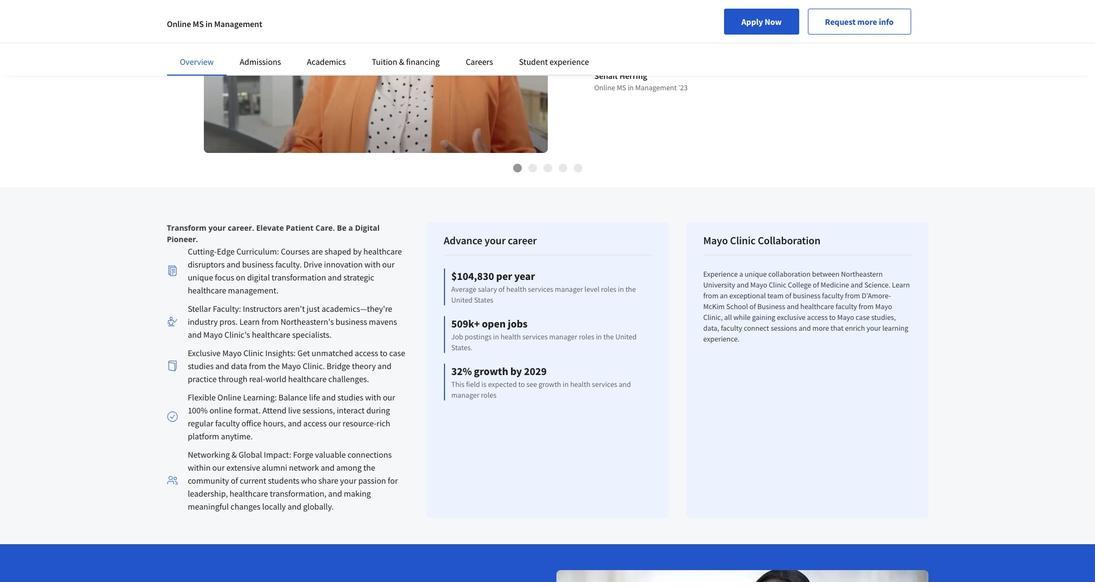 Task type: locate. For each thing, give the bounding box(es) containing it.
valuable
[[315, 450, 346, 461]]

2 vertical spatial roles
[[481, 391, 497, 400]]

access inside flexible online learning: balance life and studies with our 100% online format. attend live sessions, interact during regular faculty office hours, and access our resource-rich platform anytime.
[[304, 418, 327, 429]]

0 vertical spatial united
[[452, 295, 473, 305]]

0 horizontal spatial ms
[[193, 18, 204, 29]]

management.
[[228, 285, 279, 296]]

healthcare down clinic.
[[288, 374, 327, 385]]

1 horizontal spatial &
[[399, 56, 405, 67]]

0 horizontal spatial access
[[304, 418, 327, 429]]

0 horizontal spatial business
[[242, 259, 274, 270]]

1 vertical spatial clinic
[[769, 280, 787, 290]]

to down mavens
[[380, 348, 388, 359]]

1 vertical spatial growth
[[539, 380, 562, 390]]

experience a unique collaboration between northeastern university and mayo clinic college of medicine and science. learn from an exceptional team of business faculty from d'amore- mckim school of business and healthcare faculty from mayo clinic, all while gaining exclusive access to mayo case studies, data, faculty connect sessions and more that enrich your learning experience.
[[704, 269, 911, 344]]

mayo down industry
[[204, 330, 223, 340]]

mayo up that
[[838, 313, 855, 323]]

roles inside $104,830 per year average salary of health services manager level roles in the united states
[[601, 285, 617, 294]]

clinic inside exclusive mayo clinic insights: get unmatched access to case studies and data from the mayo clinic. bridge theory and practice through real-world healthcare challenges.
[[244, 348, 264, 359]]

1 vertical spatial case
[[389, 348, 406, 359]]

more left that
[[813, 324, 830, 333]]

mayo down insights:
[[282, 361, 301, 372]]

health down jobs
[[501, 332, 521, 342]]

next image
[[887, 39, 898, 50]]

and inside stellar faculty: instructors aren't just academics—they're industry pros. learn from northeastern's business mavens and mayo clinic's healthcare specialists.
[[188, 330, 202, 340]]

exclusive
[[777, 313, 806, 323]]

0 vertical spatial ms
[[193, 18, 204, 29]]

united inside $104,830 per year average salary of health services manager level roles in the united states
[[452, 295, 473, 305]]

online up online
[[218, 392, 241, 403]]

1 horizontal spatial online
[[218, 392, 241, 403]]

studies
[[188, 361, 214, 372], [338, 392, 364, 403]]

1 vertical spatial manager
[[550, 332, 578, 342]]

2 horizontal spatial online
[[595, 83, 616, 93]]

from inside stellar faculty: instructors aren't just academics—they're industry pros. learn from northeastern's business mavens and mayo clinic's healthcare specialists.
[[262, 317, 279, 327]]

1 horizontal spatial access
[[355, 348, 378, 359]]

0 horizontal spatial by
[[353, 246, 362, 257]]

online inside flexible online learning: balance life and studies with our 100% online format. attend live sessions, interact during regular faculty office hours, and access our resource-rich platform anytime.
[[218, 392, 241, 403]]

2 horizontal spatial roles
[[601, 285, 617, 294]]

1 horizontal spatial to
[[519, 380, 525, 390]]

learn up the clinic's
[[240, 317, 260, 327]]

life
[[309, 392, 320, 403]]

case up enrich
[[856, 313, 870, 323]]

from up mckim in the bottom right of the page
[[704, 291, 719, 301]]

manager up 32% growth by 2029 this field is expected to see growth in health services  and manager roles at the bottom of page
[[550, 332, 578, 342]]

0 vertical spatial &
[[399, 56, 405, 67]]

faculty inside flexible online learning: balance life and studies with our 100% online format. attend live sessions, interact during regular faculty office hours, and access our resource-rich platform anytime.
[[215, 418, 240, 429]]

services inside 509k+ open jobs job postings in health services manager roles in the united states.
[[523, 332, 548, 342]]

0 vertical spatial management
[[214, 18, 262, 29]]

healthcare up changes
[[230, 489, 268, 499]]

2 vertical spatial online
[[218, 392, 241, 403]]

more left info
[[858, 16, 878, 27]]

case inside experience a unique collaboration between northeastern university and mayo clinic college of medicine and science. learn from an exceptional team of business faculty from d'amore- mckim school of business and healthcare faculty from mayo clinic, all while gaining exclusive access to mayo case studies, data, faculty connect sessions and more that enrich your learning experience.
[[856, 313, 870, 323]]

tuition & financing link
[[372, 56, 440, 67]]

by
[[353, 246, 362, 257], [511, 365, 522, 378]]

our right innovation on the top left of page
[[382, 259, 395, 270]]

1 vertical spatial to
[[380, 348, 388, 359]]

from down instructors
[[262, 317, 279, 327]]

to inside exclusive mayo clinic insights: get unmatched access to case studies and data from the mayo clinic. bridge theory and practice through real-world healthcare challenges.
[[380, 348, 388, 359]]

your inside transform your career. elevate patient care. be a digital pioneer.
[[209, 223, 226, 233]]

manager left level
[[555, 285, 583, 294]]

faculty
[[823, 291, 844, 301], [836, 302, 858, 312], [721, 324, 743, 333], [215, 418, 240, 429]]

in right level
[[618, 285, 624, 294]]

with up strategic
[[365, 259, 381, 270]]

our inside cutting-edge curriculum: courses are shaped by healthcare disruptors and business faculty. drive innovation with our unique focus on digital transformation and strategic healthcare management.
[[382, 259, 395, 270]]

transformation,
[[270, 489, 327, 499]]

networking
[[188, 450, 230, 461]]

globally.
[[303, 502, 334, 512]]

with up 'during' on the bottom left of page
[[365, 392, 381, 403]]

transform your career. elevate patient care. be a digital pioneer.
[[167, 223, 380, 245]]

your down studies,
[[867, 324, 882, 333]]

0 vertical spatial business
[[242, 259, 274, 270]]

2 horizontal spatial business
[[793, 291, 821, 301]]

online down senait
[[595, 83, 616, 93]]

innovation
[[324, 259, 363, 270]]

herring
[[620, 70, 648, 81]]

with inside flexible online learning: balance life and studies with our 100% online format. attend live sessions, interact during regular faculty office hours, and access our resource-rich platform anytime.
[[365, 392, 381, 403]]

a right be
[[349, 223, 353, 233]]

growth up is
[[474, 365, 509, 378]]

specialists.
[[292, 330, 332, 340]]

faculty down online
[[215, 418, 240, 429]]

manager inside 32% growth by 2029 this field is expected to see growth in health services  and manager roles
[[452, 391, 480, 400]]

our down sessions,
[[329, 418, 341, 429]]

clinic up experience
[[731, 234, 756, 247]]

our
[[382, 259, 395, 270], [383, 392, 395, 403], [329, 418, 341, 429], [212, 463, 225, 474]]

all
[[725, 313, 732, 323]]

team
[[768, 291, 784, 301]]

stellar faculty: instructors aren't just academics—they're industry pros. learn from northeastern's business mavens and mayo clinic's healthcare specialists.
[[188, 304, 397, 340]]

our down networking
[[212, 463, 225, 474]]

'23
[[679, 83, 688, 93]]

0 vertical spatial roles
[[601, 285, 617, 294]]

health right see
[[571, 380, 591, 390]]

by up 'expected' at the bottom left
[[511, 365, 522, 378]]

1 horizontal spatial growth
[[539, 380, 562, 390]]

1 vertical spatial by
[[511, 365, 522, 378]]

2 vertical spatial to
[[519, 380, 525, 390]]

2 vertical spatial services
[[592, 380, 618, 390]]

manager inside 509k+ open jobs job postings in health services manager roles in the united states.
[[550, 332, 578, 342]]

that
[[831, 324, 844, 333]]

admissions
[[240, 56, 281, 67]]

1 horizontal spatial case
[[856, 313, 870, 323]]

postings
[[465, 332, 492, 342]]

unique inside cutting-edge curriculum: courses are shaped by healthcare disruptors and business faculty. drive innovation with our unique focus on digital transformation and strategic healthcare management.
[[188, 272, 213, 283]]

our up 'during' on the bottom left of page
[[383, 392, 395, 403]]

the inside networking & global impact: forge valuable connections within our extensive alumni network and among the community of current students who share your passion for leadership, healthcare transformation, and making meaningful changes locally and globally.
[[364, 463, 376, 474]]

mayo up experience
[[704, 234, 728, 247]]

1 vertical spatial &
[[232, 450, 237, 461]]

1 horizontal spatial united
[[616, 332, 637, 342]]

0 horizontal spatial united
[[452, 295, 473, 305]]

1 vertical spatial a
[[740, 269, 744, 279]]

healthcare inside exclusive mayo clinic insights: get unmatched access to case studies and data from the mayo clinic. bridge theory and practice through real-world healthcare challenges.
[[288, 374, 327, 385]]

by up innovation on the top left of page
[[353, 246, 362, 257]]

1 vertical spatial ms
[[617, 83, 627, 93]]

resource-
[[343, 418, 377, 429]]

year
[[515, 269, 535, 283]]

1 vertical spatial business
[[793, 291, 821, 301]]

your left career at the top left of the page
[[485, 234, 506, 247]]

studies up interact
[[338, 392, 364, 403]]

business down the academics—they're
[[336, 317, 367, 327]]

0 vertical spatial growth
[[474, 365, 509, 378]]

0 vertical spatial case
[[856, 313, 870, 323]]

leadership,
[[188, 489, 228, 499]]

your inside experience a unique collaboration between northeastern university and mayo clinic college of medicine and science. learn from an exceptional team of business faculty from d'amore- mckim school of business and healthcare faculty from mayo clinic, all while gaining exclusive access to mayo case studies, data, faculty connect sessions and more that enrich your learning experience.
[[867, 324, 882, 333]]

access up the theory
[[355, 348, 378, 359]]

access
[[808, 313, 828, 323], [355, 348, 378, 359], [304, 418, 327, 429]]

1 horizontal spatial by
[[511, 365, 522, 378]]

1 vertical spatial roles
[[579, 332, 595, 342]]

in inside 32% growth by 2029 this field is expected to see growth in health services  and manager roles
[[563, 380, 569, 390]]

with
[[365, 259, 381, 270], [365, 392, 381, 403]]

info
[[879, 16, 894, 27]]

community
[[188, 476, 229, 486]]

roles right level
[[601, 285, 617, 294]]

business down college
[[793, 291, 821, 301]]

by inside cutting-edge curriculum: courses are shaped by healthcare disruptors and business faculty. drive innovation with our unique focus on digital transformation and strategic healthcare management.
[[353, 246, 362, 257]]

to
[[830, 313, 836, 323], [380, 348, 388, 359], [519, 380, 525, 390]]

0 horizontal spatial unique
[[188, 272, 213, 283]]

1 horizontal spatial learn
[[893, 280, 911, 290]]

your down among
[[340, 476, 357, 486]]

roles down is
[[481, 391, 497, 400]]

1 vertical spatial learn
[[240, 317, 260, 327]]

learn right science.
[[893, 280, 911, 290]]

access down sessions,
[[304, 418, 327, 429]]

1 horizontal spatial unique
[[745, 269, 767, 279]]

more inside experience a unique collaboration between northeastern university and mayo clinic college of medicine and science. learn from an exceptional team of business faculty from d'amore- mckim school of business and healthcare faculty from mayo clinic, all while gaining exclusive access to mayo case studies, data, faculty connect sessions and more that enrich your learning experience.
[[813, 324, 830, 333]]

0 horizontal spatial more
[[813, 324, 830, 333]]

services
[[528, 285, 554, 294], [523, 332, 548, 342], [592, 380, 618, 390]]

your
[[209, 223, 226, 233], [485, 234, 506, 247], [867, 324, 882, 333], [340, 476, 357, 486]]

office
[[242, 418, 262, 429]]

1 vertical spatial health
[[501, 332, 521, 342]]

of down extensive
[[231, 476, 238, 486]]

mayo up studies,
[[876, 302, 893, 312]]

your left career.
[[209, 223, 226, 233]]

networking & global impact: forge valuable connections within our extensive alumni network and among the community of current students who share your passion for leadership, healthcare transformation, and making meaningful changes locally and globally.
[[188, 450, 398, 512]]

mayo clinic collaboration
[[704, 234, 821, 247]]

healthcare inside experience a unique collaboration between northeastern university and mayo clinic college of medicine and science. learn from an exceptional team of business faculty from d'amore- mckim school of business and healthcare faculty from mayo clinic, all while gaining exclusive access to mayo case studies, data, faculty connect sessions and more that enrich your learning experience.
[[801, 302, 835, 312]]

0 vertical spatial learn
[[893, 280, 911, 290]]

pioneer.
[[167, 234, 198, 245]]

a right experience
[[740, 269, 744, 279]]

health inside 32% growth by 2029 this field is expected to see growth in health services  and manager roles
[[571, 380, 591, 390]]

in right see
[[563, 380, 569, 390]]

of down 'per'
[[499, 285, 505, 294]]

during
[[367, 405, 390, 416]]

0 vertical spatial access
[[808, 313, 828, 323]]

0 horizontal spatial a
[[349, 223, 353, 233]]

business down curriculum: on the top left
[[242, 259, 274, 270]]

cutting-
[[188, 246, 217, 257]]

hours,
[[263, 418, 286, 429]]

united inside 509k+ open jobs job postings in health services manager roles in the united states.
[[616, 332, 637, 342]]

clinic up data
[[244, 348, 264, 359]]

elevate
[[256, 223, 284, 233]]

0 horizontal spatial case
[[389, 348, 406, 359]]

1 vertical spatial united
[[616, 332, 637, 342]]

growth right see
[[539, 380, 562, 390]]

studies inside exclusive mayo clinic insights: get unmatched access to case studies and data from the mayo clinic. bridge theory and practice through real-world healthcare challenges.
[[188, 361, 214, 372]]

1 vertical spatial with
[[365, 392, 381, 403]]

clinic,
[[704, 313, 723, 323]]

disruptors
[[188, 259, 225, 270]]

salary
[[478, 285, 497, 294]]

to inside 32% growth by 2029 this field is expected to see growth in health services  and manager roles
[[519, 380, 525, 390]]

ms
[[193, 18, 204, 29], [617, 83, 627, 93]]

instructors
[[243, 304, 282, 314]]

in down 'herring'
[[628, 83, 634, 93]]

2 horizontal spatial to
[[830, 313, 836, 323]]

1 vertical spatial studies
[[338, 392, 364, 403]]

financing
[[406, 56, 440, 67]]

2 vertical spatial manager
[[452, 391, 480, 400]]

of right team
[[786, 291, 792, 301]]

case down mavens
[[389, 348, 406, 359]]

the inside 509k+ open jobs job postings in health services manager roles in the united states.
[[604, 332, 614, 342]]

1 horizontal spatial clinic
[[731, 234, 756, 247]]

roles
[[601, 285, 617, 294], [579, 332, 595, 342], [481, 391, 497, 400]]

services for year
[[528, 285, 554, 294]]

& inside networking & global impact: forge valuable connections within our extensive alumni network and among the community of current students who share your passion for leadership, healthcare transformation, and making meaningful changes locally and globally.
[[232, 450, 237, 461]]

roles down level
[[579, 332, 595, 342]]

advance
[[444, 234, 483, 247]]

united
[[452, 295, 473, 305], [616, 332, 637, 342]]

meaningful
[[188, 502, 229, 512]]

access right 'exclusive'
[[808, 313, 828, 323]]

1 vertical spatial access
[[355, 348, 378, 359]]

passion
[[358, 476, 386, 486]]

aren't
[[284, 304, 305, 314]]

0 vertical spatial by
[[353, 246, 362, 257]]

digital
[[355, 223, 380, 233]]

health inside $104,830 per year average salary of health services manager level roles in the united states
[[507, 285, 527, 294]]

growth
[[474, 365, 509, 378], [539, 380, 562, 390]]

0 vertical spatial more
[[858, 16, 878, 27]]

management inside senait herring online ms in management '23
[[636, 83, 677, 93]]

1 horizontal spatial more
[[858, 16, 878, 27]]

exceptional
[[730, 291, 766, 301]]

exclusive mayo clinic insights: get unmatched access to case studies and data from the mayo clinic. bridge theory and practice through real-world healthcare challenges.
[[188, 348, 406, 385]]

science.
[[865, 280, 891, 290]]

2 vertical spatial access
[[304, 418, 327, 429]]

management up admissions
[[214, 18, 262, 29]]

focus
[[215, 272, 234, 283]]

data,
[[704, 324, 720, 333]]

connect
[[744, 324, 770, 333]]

shaped
[[325, 246, 351, 257]]

to left see
[[519, 380, 525, 390]]

business
[[758, 302, 786, 312]]

0 vertical spatial health
[[507, 285, 527, 294]]

manager down this
[[452, 391, 480, 400]]

unique
[[745, 269, 767, 279], [188, 272, 213, 283]]

1 horizontal spatial roles
[[579, 332, 595, 342]]

to up that
[[830, 313, 836, 323]]

0 horizontal spatial learn
[[240, 317, 260, 327]]

0 vertical spatial online
[[167, 18, 191, 29]]

student experience link
[[519, 56, 589, 67]]

filled play image
[[385, 31, 402, 50]]

0 horizontal spatial &
[[232, 450, 237, 461]]

32%
[[452, 365, 472, 378]]

& right tuition
[[399, 56, 405, 67]]

from up 'real-'
[[249, 361, 266, 372]]

network
[[289, 463, 319, 474]]

studies up practice
[[188, 361, 214, 372]]

ms up previous image
[[193, 18, 204, 29]]

management down 'herring'
[[636, 83, 677, 93]]

in down level
[[596, 332, 602, 342]]

ms down 'herring'
[[617, 83, 627, 93]]

0 horizontal spatial growth
[[474, 365, 509, 378]]

of down between
[[813, 280, 820, 290]]

level
[[585, 285, 600, 294]]

0 vertical spatial with
[[365, 259, 381, 270]]

0 horizontal spatial online
[[167, 18, 191, 29]]

2 horizontal spatial clinic
[[769, 280, 787, 290]]

among
[[337, 463, 362, 474]]

manager inside $104,830 per year average salary of health services manager level roles in the united states
[[555, 285, 583, 294]]

unique up 'exceptional'
[[745, 269, 767, 279]]

are
[[312, 246, 323, 257]]

while
[[734, 313, 751, 323]]

senait
[[595, 70, 618, 81]]

0 vertical spatial studies
[[188, 361, 214, 372]]

of inside networking & global impact: forge valuable connections within our extensive alumni network and among the community of current students who share your passion for leadership, healthcare transformation, and making meaningful changes locally and globally.
[[231, 476, 238, 486]]

request more info button
[[808, 9, 912, 35]]

1 vertical spatial services
[[523, 332, 548, 342]]

0 horizontal spatial studies
[[188, 361, 214, 372]]

1 horizontal spatial ms
[[617, 83, 627, 93]]

0 vertical spatial manager
[[555, 285, 583, 294]]

1 horizontal spatial a
[[740, 269, 744, 279]]

0 vertical spatial to
[[830, 313, 836, 323]]

mayo up data
[[223, 348, 242, 359]]

2 horizontal spatial access
[[808, 313, 828, 323]]

in
[[206, 18, 213, 29], [628, 83, 634, 93], [618, 285, 624, 294], [493, 332, 499, 342], [596, 332, 602, 342], [563, 380, 569, 390]]

online up overview link
[[167, 18, 191, 29]]

edge
[[217, 246, 235, 257]]

services inside $104,830 per year average salary of health services manager level roles in the united states
[[528, 285, 554, 294]]

unique inside experience a unique collaboration between northeastern university and mayo clinic college of medicine and science. learn from an exceptional team of business faculty from d'amore- mckim school of business and healthcare faculty from mayo clinic, all while gaining exclusive access to mayo case studies, data, faculty connect sessions and more that enrich your learning experience.
[[745, 269, 767, 279]]

1 horizontal spatial business
[[336, 317, 367, 327]]

0 vertical spatial services
[[528, 285, 554, 294]]

0 vertical spatial clinic
[[731, 234, 756, 247]]

unique down disruptors
[[188, 272, 213, 283]]

1 horizontal spatial management
[[636, 83, 677, 93]]

healthcare down college
[[801, 302, 835, 312]]

faculty up enrich
[[836, 302, 858, 312]]

0 horizontal spatial roles
[[481, 391, 497, 400]]

0 vertical spatial a
[[349, 223, 353, 233]]

health inside 509k+ open jobs job postings in health services manager roles in the united states.
[[501, 332, 521, 342]]

drive
[[304, 259, 322, 270]]

job
[[452, 332, 464, 342]]

1 horizontal spatial studies
[[338, 392, 364, 403]]

patient
[[286, 223, 314, 233]]

1 vertical spatial more
[[813, 324, 830, 333]]

0 horizontal spatial clinic
[[244, 348, 264, 359]]

& up extensive
[[232, 450, 237, 461]]

in down open
[[493, 332, 499, 342]]

1 vertical spatial online
[[595, 83, 616, 93]]

2 vertical spatial clinic
[[244, 348, 264, 359]]

0 horizontal spatial to
[[380, 348, 388, 359]]

clinic up team
[[769, 280, 787, 290]]

2 vertical spatial business
[[336, 317, 367, 327]]

health down year
[[507, 285, 527, 294]]

clinic's
[[225, 330, 250, 340]]

1 vertical spatial management
[[636, 83, 677, 93]]

healthcare up insights:
[[252, 330, 291, 340]]

2 vertical spatial health
[[571, 380, 591, 390]]



Task type: describe. For each thing, give the bounding box(es) containing it.
flexible
[[188, 392, 216, 403]]

health for year
[[507, 285, 527, 294]]

courses
[[281, 246, 310, 257]]

in inside senait herring online ms in management '23
[[628, 83, 634, 93]]

academics
[[307, 56, 346, 67]]

world
[[266, 374, 287, 385]]

and inside 32% growth by 2029 this field is expected to see growth in health services  and manager roles
[[619, 380, 631, 390]]

global
[[239, 450, 262, 461]]

digital
[[247, 272, 270, 283]]

$104,830 per year average salary of health services manager level roles in the united states
[[452, 269, 636, 305]]

509k+
[[452, 317, 480, 331]]

healthcare up stellar
[[188, 285, 226, 296]]

collaboration
[[758, 234, 821, 247]]

healthcare inside stellar faculty: instructors aren't just academics—they're industry pros. learn from northeastern's business mavens and mayo clinic's healthcare specialists.
[[252, 330, 291, 340]]

by inside 32% growth by 2029 this field is expected to see growth in health services  and manager roles
[[511, 365, 522, 378]]

ms inside senait herring online ms in management '23
[[617, 83, 627, 93]]

get
[[298, 348, 310, 359]]

per
[[497, 269, 512, 283]]

interact
[[337, 405, 365, 416]]

100%
[[188, 405, 208, 416]]

learning:
[[243, 392, 277, 403]]

of down 'exceptional'
[[750, 302, 756, 312]]

a inside experience a unique collaboration between northeastern university and mayo clinic college of medicine and science. learn from an exceptional team of business faculty from d'amore- mckim school of business and healthcare faculty from mayo clinic, all while gaining exclusive access to mayo case studies, data, faculty connect sessions and more that enrich your learning experience.
[[740, 269, 744, 279]]

now
[[765, 16, 782, 27]]

data
[[231, 361, 247, 372]]

alumni
[[262, 463, 287, 474]]

roles inside 509k+ open jobs job postings in health services manager roles in the united states.
[[579, 332, 595, 342]]

for
[[388, 476, 398, 486]]

our inside networking & global impact: forge valuable connections within our extensive alumni network and among the community of current students who share your passion for leadership, healthcare transformation, and making meaningful changes locally and globally.
[[212, 463, 225, 474]]

challenges.
[[329, 374, 369, 385]]

faculty.
[[276, 259, 302, 270]]

forge
[[293, 450, 314, 461]]

states
[[474, 295, 494, 305]]

learn inside experience a unique collaboration between northeastern university and mayo clinic college of medicine and science. learn from an exceptional team of business faculty from d'amore- mckim school of business and healthcare faculty from mayo clinic, all while gaining exclusive access to mayo case studies, data, faculty connect sessions and more that enrich your learning experience.
[[893, 280, 911, 290]]

gaining
[[753, 313, 776, 323]]

from down "d'amore-"
[[859, 302, 874, 312]]

on
[[236, 272, 246, 283]]

faculty down all
[[721, 324, 743, 333]]

is
[[482, 380, 487, 390]]

a inside transform your career. elevate patient care. be a digital pioneer.
[[349, 223, 353, 233]]

making
[[344, 489, 371, 499]]

states.
[[452, 343, 473, 353]]

mavens
[[369, 317, 397, 327]]

previous image
[[198, 39, 209, 50]]

in inside $104,830 per year average salary of health services manager level roles in the united states
[[618, 285, 624, 294]]

clinic inside experience a unique collaboration between northeastern university and mayo clinic college of medicine and science. learn from an exceptional team of business faculty from d'amore- mckim school of business and healthcare faculty from mayo clinic, all while gaining exclusive access to mayo case studies, data, faculty connect sessions and more that enrich your learning experience.
[[769, 280, 787, 290]]

medicine
[[821, 280, 850, 290]]

roles inside 32% growth by 2029 this field is expected to see growth in health services  and manager roles
[[481, 391, 497, 400]]

0 horizontal spatial management
[[214, 18, 262, 29]]

cutting-edge curriculum: courses are shaped by healthcare disruptors and business faculty. drive innovation with our unique focus on digital transformation and strategic healthcare management.
[[188, 246, 402, 296]]

locally
[[262, 502, 286, 512]]

who
[[301, 476, 317, 486]]

open
[[482, 317, 506, 331]]

careers
[[466, 56, 493, 67]]

mayo inside stellar faculty: instructors aren't just academics—they're industry pros. learn from northeastern's business mavens and mayo clinic's healthcare specialists.
[[204, 330, 223, 340]]

slides element
[[178, 163, 918, 175]]

more inside button
[[858, 16, 878, 27]]

sessions
[[771, 324, 798, 333]]

access inside exclusive mayo clinic insights: get unmatched access to case studies and data from the mayo clinic. bridge theory and practice through real-world healthcare challenges.
[[355, 348, 378, 359]]

d'amore-
[[862, 291, 892, 301]]

of inside $104,830 per year average salary of health services manager level roles in the united states
[[499, 285, 505, 294]]

request more info
[[826, 16, 894, 27]]

tuition
[[372, 56, 398, 67]]

format.
[[234, 405, 261, 416]]

through
[[219, 374, 248, 385]]

healthcare inside networking & global impact: forge valuable connections within our extensive alumni network and among the community of current students who share your passion for leadership, healthcare transformation, and making meaningful changes locally and globally.
[[230, 489, 268, 499]]

the inside $104,830 per year average salary of health services manager level roles in the united states
[[626, 285, 636, 294]]

& for global
[[232, 450, 237, 461]]

faculty:
[[213, 304, 241, 314]]

stellar
[[188, 304, 211, 314]]

online inside senait herring online ms in management '23
[[595, 83, 616, 93]]

mayo up 'exceptional'
[[751, 280, 768, 290]]

an
[[720, 291, 728, 301]]

northeastern
[[842, 269, 883, 279]]

business inside experience a unique collaboration between northeastern university and mayo clinic college of medicine and science. learn from an exceptional team of business faculty from d'amore- mckim school of business and healthcare faculty from mayo clinic, all while gaining exclusive access to mayo case studies, data, faculty connect sessions and more that enrich your learning experience.
[[793, 291, 821, 301]]

in up previous image
[[206, 18, 213, 29]]

& for financing
[[399, 56, 405, 67]]

manager for 509k+ open jobs
[[550, 332, 578, 342]]

mckim
[[704, 302, 725, 312]]

the inside exclusive mayo clinic insights: get unmatched access to case studies and data from the mayo clinic. bridge theory and practice through real-world healthcare challenges.
[[268, 361, 280, 372]]

services inside 32% growth by 2029 this field is expected to see growth in health services  and manager roles
[[592, 380, 618, 390]]

be
[[337, 223, 347, 233]]

apply
[[742, 16, 764, 27]]

extensive
[[227, 463, 260, 474]]

to inside experience a unique collaboration between northeastern university and mayo clinic college of medicine and science. learn from an exceptional team of business faculty from d'amore- mckim school of business and healthcare faculty from mayo clinic, all while gaining exclusive access to mayo case studies, data, faculty connect sessions and more that enrich your learning experience.
[[830, 313, 836, 323]]

live
[[288, 405, 301, 416]]

access inside experience a unique collaboration between northeastern university and mayo clinic college of medicine and science. learn from an exceptional team of business faculty from d'amore- mckim school of business and healthcare faculty from mayo clinic, all while gaining exclusive access to mayo case studies, data, faculty connect sessions and more that enrich your learning experience.
[[808, 313, 828, 323]]

32% growth by 2029 this field is expected to see growth in health services  and manager roles
[[452, 365, 631, 400]]

academics link
[[307, 56, 346, 67]]

studies inside flexible online learning: balance life and studies with our 100% online format. attend live sessions, interact during regular faculty office hours, and access our resource-rich platform anytime.
[[338, 392, 364, 403]]

with inside cutting-edge curriculum: courses are shaped by healthcare disruptors and business faculty. drive innovation with our unique focus on digital transformation and strategic healthcare management.
[[365, 259, 381, 270]]

real-
[[249, 374, 266, 385]]

2029
[[524, 365, 547, 378]]

insights:
[[265, 348, 296, 359]]

within
[[188, 463, 211, 474]]

senait herring online ms in management '23
[[595, 70, 688, 93]]

college
[[788, 280, 812, 290]]

share
[[319, 476, 339, 486]]

learn inside stellar faculty: instructors aren't just academics—they're industry pros. learn from northeastern's business mavens and mayo clinic's healthcare specialists.
[[240, 317, 260, 327]]

regular
[[188, 418, 214, 429]]

care.
[[316, 223, 335, 233]]

experience
[[550, 56, 589, 67]]

field
[[466, 380, 480, 390]]

services for jobs
[[523, 332, 548, 342]]

practice
[[188, 374, 217, 385]]

experience
[[704, 269, 738, 279]]

your inside networking & global impact: forge valuable connections within our extensive alumni network and among the community of current students who share your passion for leadership, healthcare transformation, and making meaningful changes locally and globally.
[[340, 476, 357, 486]]

current
[[240, 476, 266, 486]]

connections
[[348, 450, 392, 461]]

faculty down medicine
[[823, 291, 844, 301]]

from inside exclusive mayo clinic insights: get unmatched access to case studies and data from the mayo clinic. bridge theory and practice through real-world healthcare challenges.
[[249, 361, 266, 372]]

university
[[704, 280, 736, 290]]

industry
[[188, 317, 218, 327]]

manager for $104,830 per year
[[555, 285, 583, 294]]

this
[[452, 380, 465, 390]]

healthcare down digital
[[364, 246, 402, 257]]

case inside exclusive mayo clinic insights: get unmatched access to case studies and data from the mayo clinic. bridge theory and practice through real-world healthcare challenges.
[[389, 348, 406, 359]]

business inside stellar faculty: instructors aren't just academics—they're industry pros. learn from northeastern's business mavens and mayo clinic's healthcare specialists.
[[336, 317, 367, 327]]

business inside cutting-edge curriculum: courses are shaped by healthcare disruptors and business faculty. drive innovation with our unique focus on digital transformation and strategic healthcare management.
[[242, 259, 274, 270]]

transform
[[167, 223, 207, 233]]

enrich
[[846, 324, 866, 333]]

online
[[210, 405, 232, 416]]

from down medicine
[[846, 291, 861, 301]]

pros.
[[220, 317, 238, 327]]

rich
[[377, 418, 391, 429]]

health for jobs
[[501, 332, 521, 342]]

studies,
[[872, 313, 897, 323]]

strategic
[[344, 272, 375, 283]]

school
[[727, 302, 749, 312]]



Task type: vqa. For each thing, say whether or not it's contained in the screenshot.
I to the bottom
no



